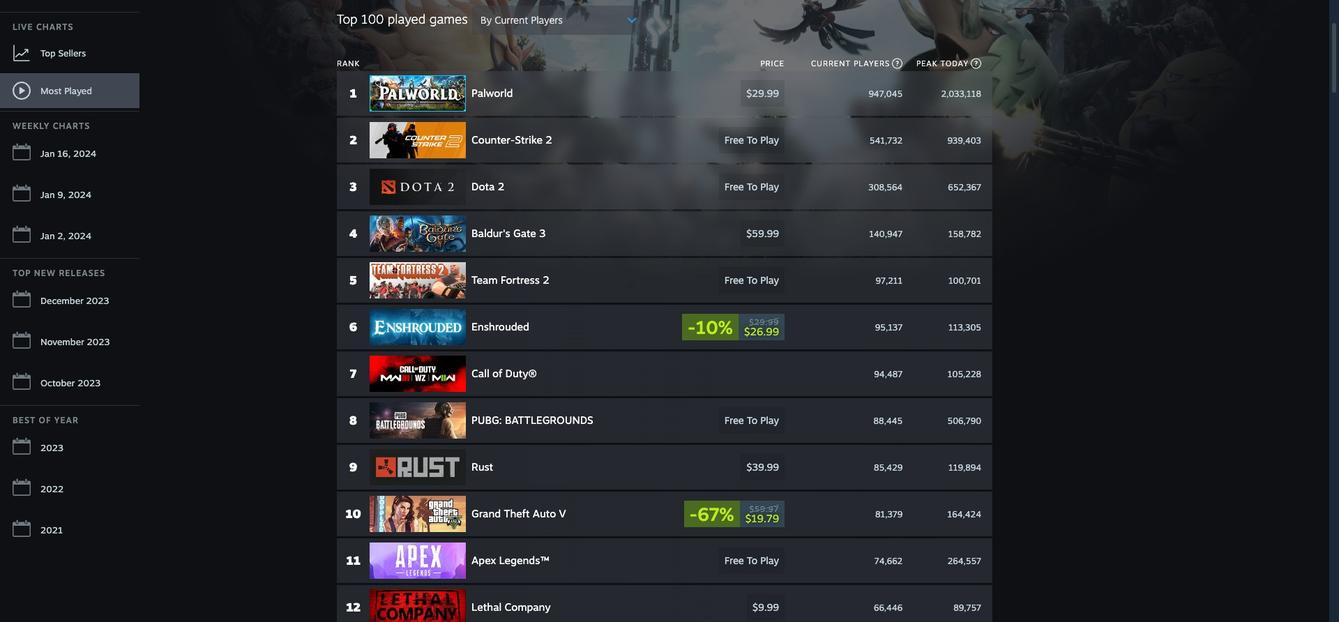 Task type: vqa. For each thing, say whether or not it's contained in the screenshot.


Task type: describe. For each thing, give the bounding box(es) containing it.
2023 inside "2023" link
[[40, 442, 63, 453]]

theft
[[504, 507, 530, 520]]

december 2023 link
[[0, 282, 140, 320]]

weekly
[[13, 121, 50, 131]]

by current players
[[481, 14, 563, 26]]

most played
[[40, 85, 92, 96]]

2021 link
[[0, 511, 140, 550]]

- for 67%
[[690, 503, 698, 525]]

$59.97
[[750, 504, 779, 514]]

947,045
[[869, 88, 903, 99]]

apex legends™
[[472, 554, 549, 567]]

october 2023
[[40, 377, 101, 389]]

$29.99 $26.99
[[744, 317, 779, 338]]

$19.79
[[746, 512, 779, 525]]

top for top 100 played games
[[337, 11, 358, 27]]

free for 11
[[725, 555, 744, 566]]

$26.99
[[744, 325, 779, 338]]

2 down 1
[[350, 133, 357, 147]]

164,424
[[948, 509, 982, 519]]

palworld
[[472, 87, 513, 100]]

113,305
[[949, 322, 982, 332]]

v
[[559, 507, 566, 520]]

66,446
[[874, 602, 903, 613]]

games
[[430, 11, 468, 27]]

jan for jan 16, 2024
[[40, 148, 55, 159]]

weekly charts
[[13, 121, 90, 131]]

fortress
[[501, 273, 540, 287]]

0 vertical spatial players
[[531, 14, 563, 26]]

1 vertical spatial current
[[811, 59, 851, 68]]

apex legends™ link
[[370, 543, 670, 579]]

top new releases
[[13, 268, 105, 278]]

2021
[[40, 525, 63, 536]]

grand theft auto v link
[[370, 496, 670, 532]]

67%
[[698, 503, 734, 525]]

2024 for jan 2, 2024
[[68, 230, 92, 241]]

2 right dota
[[498, 180, 505, 193]]

to for 2
[[747, 134, 758, 146]]

peak today
[[917, 59, 969, 68]]

most
[[40, 85, 62, 96]]

140,947
[[870, 228, 903, 239]]

play for 8
[[761, 414, 779, 426]]

lethal company link
[[370, 590, 670, 622]]

baldur's gate 3
[[472, 227, 546, 240]]

264,557
[[948, 556, 982, 566]]

85,429
[[874, 462, 903, 473]]

of for call
[[493, 367, 503, 380]]

to for 5
[[747, 274, 758, 286]]

652,367
[[948, 182, 982, 192]]

october
[[40, 377, 75, 389]]

jan 9, 2024 link
[[0, 176, 140, 214]]

live charts
[[13, 22, 74, 32]]

october 2023 link
[[0, 364, 140, 403]]

auto
[[533, 507, 556, 520]]

play for 5
[[761, 274, 779, 286]]

year
[[54, 415, 79, 426]]

grand theft auto v
[[472, 507, 566, 520]]

to for 3
[[747, 181, 758, 193]]

free to play for 3
[[725, 181, 779, 193]]

company
[[505, 601, 551, 614]]

pubg: battlegrounds
[[472, 414, 594, 427]]

9,
[[57, 189, 66, 200]]

baldur's
[[472, 227, 510, 240]]

-67%
[[690, 503, 734, 525]]

new
[[34, 268, 56, 278]]

2 inside "link"
[[546, 133, 552, 147]]

battlegrounds
[[505, 414, 594, 427]]

releases
[[59, 268, 105, 278]]

$29.99 for $29.99
[[747, 87, 779, 99]]

9
[[349, 460, 357, 474]]

1
[[350, 86, 357, 100]]

by
[[481, 14, 492, 26]]

today
[[941, 59, 969, 68]]

2 right the fortress
[[543, 273, 550, 287]]

free to play for 11
[[725, 555, 779, 566]]

$29.99 for $29.99 $26.99
[[749, 317, 779, 327]]

call of duty®
[[472, 367, 537, 380]]

2022
[[40, 483, 64, 495]]

apex
[[472, 554, 496, 567]]

free for 8
[[725, 414, 744, 426]]

dota 2
[[472, 180, 505, 193]]

december
[[40, 295, 84, 306]]

- for 10%
[[688, 316, 696, 338]]

2,033,118
[[941, 88, 982, 99]]



Task type: locate. For each thing, give the bounding box(es) containing it.
2 free from the top
[[725, 181, 744, 193]]

0 horizontal spatial current
[[495, 14, 528, 26]]

top for top new releases
[[13, 268, 31, 278]]

10%
[[696, 316, 733, 338]]

november
[[40, 336, 84, 347]]

2023 right october
[[78, 377, 101, 389]]

0 vertical spatial 3
[[350, 179, 357, 194]]

gate
[[513, 227, 536, 240]]

5 play from the top
[[761, 555, 779, 566]]

call
[[472, 367, 490, 380]]

1 vertical spatial players
[[854, 59, 890, 68]]

dota 2 link
[[370, 169, 670, 205]]

1 vertical spatial 3
[[539, 227, 546, 240]]

2,
[[57, 230, 66, 241]]

1 horizontal spatial current
[[811, 59, 851, 68]]

1 horizontal spatial 3
[[539, 227, 546, 240]]

4 free to play from the top
[[725, 414, 779, 426]]

december 2023
[[40, 295, 109, 306]]

2023 for october 2023
[[78, 377, 101, 389]]

2024 right 16,
[[73, 148, 97, 159]]

pubg:
[[472, 414, 502, 427]]

november 2023 link
[[0, 323, 140, 361]]

top for top sellers
[[40, 47, 56, 58]]

$59.97 $19.79
[[746, 504, 779, 525]]

5 free from the top
[[725, 555, 744, 566]]

2024 right 9,
[[68, 189, 91, 200]]

0 vertical spatial current
[[495, 14, 528, 26]]

3
[[350, 179, 357, 194], [539, 227, 546, 240]]

2 free to play from the top
[[725, 181, 779, 193]]

1 vertical spatial $29.99
[[749, 317, 779, 327]]

4 play from the top
[[761, 414, 779, 426]]

$29.99 down price in the right of the page
[[747, 87, 779, 99]]

100,701
[[949, 275, 982, 286]]

top left new at the top left of the page
[[13, 268, 31, 278]]

rank
[[337, 59, 360, 68]]

play
[[761, 134, 779, 146], [761, 181, 779, 193], [761, 274, 779, 286], [761, 414, 779, 426], [761, 555, 779, 566]]

1 vertical spatial -
[[690, 503, 698, 525]]

strike
[[515, 133, 543, 147]]

95,137
[[875, 322, 903, 332]]

2 horizontal spatial top
[[337, 11, 358, 27]]

charts for sellers
[[36, 22, 74, 32]]

current right price in the right of the page
[[811, 59, 851, 68]]

0 vertical spatial $29.99
[[747, 87, 779, 99]]

jan 2, 2024 link
[[0, 217, 140, 255]]

0 vertical spatial jan
[[40, 148, 55, 159]]

2023 for november 2023
[[87, 336, 110, 347]]

0 vertical spatial 2024
[[73, 148, 97, 159]]

free for 2
[[725, 134, 744, 146]]

0 vertical spatial charts
[[36, 22, 74, 32]]

jan 2, 2024
[[40, 230, 92, 241]]

free for 3
[[725, 181, 744, 193]]

team
[[472, 273, 498, 287]]

1 play from the top
[[761, 134, 779, 146]]

3 free to play from the top
[[725, 274, 779, 286]]

most played link
[[0, 73, 140, 108]]

charts up top sellers
[[36, 22, 74, 32]]

live
[[13, 22, 33, 32]]

top left "sellers"
[[40, 47, 56, 58]]

1 free from the top
[[725, 134, 744, 146]]

2023 inside october 2023 link
[[78, 377, 101, 389]]

2023
[[86, 295, 109, 306], [87, 336, 110, 347], [78, 377, 101, 389], [40, 442, 63, 453]]

2023 down best of year
[[40, 442, 63, 453]]

5
[[350, 273, 357, 287]]

2024 for jan 16, 2024
[[73, 148, 97, 159]]

-10%
[[688, 316, 733, 338]]

97,211
[[876, 275, 903, 286]]

of right call
[[493, 367, 503, 380]]

free to play for 8
[[725, 414, 779, 426]]

2023 down "releases"
[[86, 295, 109, 306]]

1 vertical spatial 2024
[[68, 189, 91, 200]]

2023 for december 2023
[[86, 295, 109, 306]]

0 vertical spatial -
[[688, 316, 696, 338]]

2 vertical spatial jan
[[40, 230, 55, 241]]

10
[[345, 506, 361, 521]]

enshrouded
[[472, 320, 530, 333]]

2 right the strike
[[546, 133, 552, 147]]

81,379
[[876, 509, 903, 519]]

2 vertical spatial top
[[13, 268, 31, 278]]

duty®
[[506, 367, 537, 380]]

1 vertical spatial jan
[[40, 189, 55, 200]]

2 vertical spatial 2024
[[68, 230, 92, 241]]

$29.99 inside $29.99 $26.99
[[749, 317, 779, 327]]

3 to from the top
[[747, 274, 758, 286]]

free
[[725, 134, 744, 146], [725, 181, 744, 193], [725, 274, 744, 286], [725, 414, 744, 426], [725, 555, 744, 566]]

94,487
[[874, 369, 903, 379]]

of for best
[[39, 415, 51, 426]]

jan inside jan 9, 2024 link
[[40, 189, 55, 200]]

541,732
[[870, 135, 903, 145]]

pubg: battlegrounds link
[[370, 403, 670, 439]]

baldur's gate 3 link
[[370, 216, 670, 252]]

jan
[[40, 148, 55, 159], [40, 189, 55, 200], [40, 230, 55, 241]]

0 vertical spatial of
[[493, 367, 503, 380]]

$29.99 right '10%'
[[749, 317, 779, 327]]

4
[[349, 226, 357, 241]]

2 jan from the top
[[40, 189, 55, 200]]

played
[[388, 11, 426, 27]]

0 horizontal spatial top
[[13, 268, 31, 278]]

1 to from the top
[[747, 134, 758, 146]]

jan inside the jan 2, 2024 link
[[40, 230, 55, 241]]

charts
[[36, 22, 74, 32], [53, 121, 90, 131]]

0 horizontal spatial players
[[531, 14, 563, 26]]

best
[[13, 415, 36, 426]]

play for 11
[[761, 555, 779, 566]]

top sellers
[[40, 47, 86, 58]]

price
[[761, 59, 785, 68]]

free for 5
[[725, 274, 744, 286]]

top
[[337, 11, 358, 27], [40, 47, 56, 58], [13, 268, 31, 278]]

players up '947,045'
[[854, 59, 890, 68]]

3 free from the top
[[725, 274, 744, 286]]

grand
[[472, 507, 501, 520]]

2 to from the top
[[747, 181, 758, 193]]

74,662
[[875, 556, 903, 566]]

jan for jan 9, 2024
[[40, 189, 55, 200]]

2 play from the top
[[761, 181, 779, 193]]

3 play from the top
[[761, 274, 779, 286]]

play for 2
[[761, 134, 779, 146]]

dota
[[472, 180, 495, 193]]

100
[[361, 11, 384, 27]]

of right best
[[39, 415, 51, 426]]

1 vertical spatial top
[[40, 47, 56, 58]]

$59.99
[[747, 227, 779, 239]]

peak
[[917, 59, 938, 68]]

8
[[349, 413, 357, 428]]

3 right gate
[[539, 227, 546, 240]]

$39.99
[[747, 461, 779, 473]]

team fortress 2
[[472, 273, 550, 287]]

jan left 9,
[[40, 189, 55, 200]]

2022 link
[[0, 470, 140, 509]]

to
[[747, 134, 758, 146], [747, 181, 758, 193], [747, 274, 758, 286], [747, 414, 758, 426], [747, 555, 758, 566]]

to for 11
[[747, 555, 758, 566]]

jan inside jan 16, 2024 link
[[40, 148, 55, 159]]

2024 for jan 9, 2024
[[68, 189, 91, 200]]

jan for jan 2, 2024
[[40, 230, 55, 241]]

jan left 16,
[[40, 148, 55, 159]]

506,790
[[948, 415, 982, 426]]

1 horizontal spatial top
[[40, 47, 56, 58]]

3 jan from the top
[[40, 230, 55, 241]]

play for 3
[[761, 181, 779, 193]]

free to play for 5
[[725, 274, 779, 286]]

6
[[349, 320, 357, 334]]

1 vertical spatial charts
[[53, 121, 90, 131]]

11
[[346, 553, 361, 568]]

top 100 played games
[[337, 11, 468, 27]]

7
[[350, 366, 357, 381]]

16,
[[57, 148, 71, 159]]

5 free to play from the top
[[725, 555, 779, 566]]

lethal company
[[472, 601, 551, 614]]

jan left the 2,
[[40, 230, 55, 241]]

2023 inside november 2023 link
[[87, 336, 110, 347]]

308,564
[[869, 182, 903, 192]]

89,757
[[954, 602, 982, 613]]

free to play for 2
[[725, 134, 779, 146]]

current players
[[811, 59, 890, 68]]

4 to from the top
[[747, 414, 758, 426]]

to for 8
[[747, 414, 758, 426]]

4 free from the top
[[725, 414, 744, 426]]

top left 100 on the left top
[[337, 11, 358, 27]]

players right by
[[531, 14, 563, 26]]

palworld link
[[370, 75, 670, 112]]

2023 right november at the left
[[87, 336, 110, 347]]

counter-
[[472, 133, 515, 147]]

105,228
[[948, 369, 982, 379]]

0 horizontal spatial 3
[[350, 179, 357, 194]]

2023 inside 'december 2023' link
[[86, 295, 109, 306]]

1 horizontal spatial players
[[854, 59, 890, 68]]

charts up jan 16, 2024
[[53, 121, 90, 131]]

counter-strike 2
[[472, 133, 552, 147]]

88,445
[[874, 415, 903, 426]]

current right by
[[495, 14, 528, 26]]

played
[[64, 85, 92, 96]]

0 horizontal spatial of
[[39, 415, 51, 426]]

0 vertical spatial top
[[337, 11, 358, 27]]

1 free to play from the top
[[725, 134, 779, 146]]

3 up '4'
[[350, 179, 357, 194]]

939,403
[[948, 135, 982, 145]]

sellers
[[58, 47, 86, 58]]

top sellers link
[[0, 36, 140, 70]]

1 jan from the top
[[40, 148, 55, 159]]

1 horizontal spatial of
[[493, 367, 503, 380]]

jan 9, 2024
[[40, 189, 91, 200]]

2024 right the 2,
[[68, 230, 92, 241]]

1 vertical spatial of
[[39, 415, 51, 426]]

12
[[346, 600, 361, 615]]

call of duty® link
[[370, 356, 670, 392]]

119,894
[[949, 462, 982, 473]]

5 to from the top
[[747, 555, 758, 566]]

charts for 16,
[[53, 121, 90, 131]]

lethal
[[472, 601, 502, 614]]



